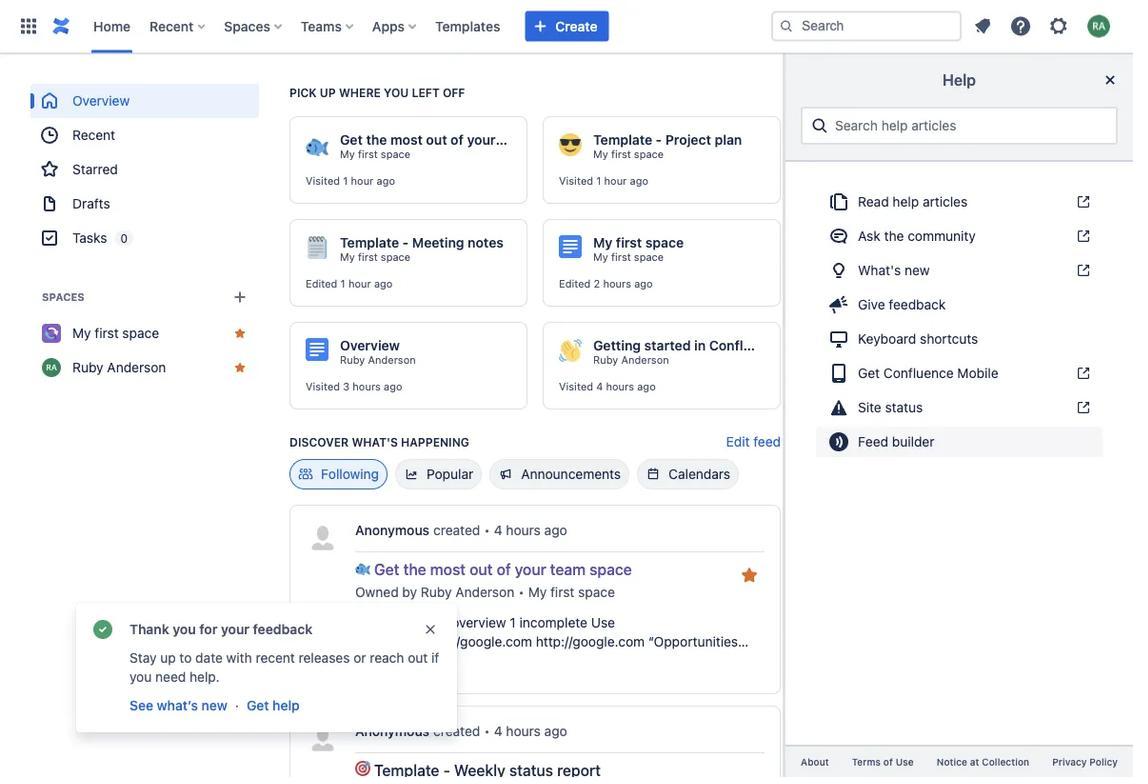 Task type: vqa. For each thing, say whether or not it's contained in the screenshot.


Task type: describe. For each thing, give the bounding box(es) containing it.
get the most out of your team space
[[374, 561, 632, 579]]

first inside the get the most out of your team space my first space
[[358, 148, 378, 160]]

project
[[666, 132, 711, 148]]

apps button
[[367, 11, 424, 41]]

ask the community link
[[816, 221, 1103, 251]]

or
[[354, 650, 366, 666]]

your profile and preferences image
[[1088, 15, 1111, 38]]

most for get the most out of your team space
[[430, 561, 466, 579]]

recent link
[[30, 118, 259, 152]]

recent inside group
[[72, 127, 115, 143]]

visited 1 hour ago for template
[[559, 175, 649, 187]]

reach
[[370, 650, 404, 666]]

feed builder button
[[816, 427, 1103, 457]]

space inside get the most out of your team space link
[[590, 561, 632, 579]]

popular button
[[395, 459, 482, 490]]

privacy policy link
[[1041, 754, 1130, 771]]

shortcut icon image inside site status 'link'
[[1073, 400, 1092, 415]]

read
[[858, 194, 889, 210]]

your for get the most out of your team space my first space
[[467, 132, 496, 148]]

get for get help
[[247, 698, 269, 713]]

give feedback
[[858, 297, 946, 312]]

global element
[[11, 0, 768, 53]]

keyboard shortcuts
[[858, 331, 978, 347]]

edit feed button
[[726, 432, 781, 451]]

what's
[[157, 698, 198, 713]]

templates
[[435, 18, 500, 34]]

see what's new link
[[128, 694, 229, 717]]

like •
[[355, 664, 389, 677]]

comments image
[[395, 663, 410, 678]]

feed
[[858, 434, 889, 450]]

1 vertical spatial you
[[173, 621, 196, 637]]

team for get the most out of your team space
[[550, 561, 586, 579]]

1 horizontal spatial ruby anderson
[[340, 354, 416, 366]]

4 hours ago button for anonymous image
[[494, 722, 567, 741]]

what's new
[[858, 262, 930, 278]]

space inside template - meeting notes my first space
[[381, 251, 411, 263]]

template for template - project plan
[[593, 132, 653, 148]]

:fish: image for owned by
[[355, 560, 371, 575]]

hours for 4
[[606, 381, 634, 393]]

help for get
[[273, 698, 300, 713]]

calendars
[[669, 466, 731, 482]]

community
[[908, 228, 976, 244]]

about
[[801, 757, 829, 768]]

drafts
[[72, 196, 110, 211]]

discover
[[290, 435, 349, 449]]

date
[[195, 650, 223, 666]]

3
[[343, 381, 350, 393]]

edit
[[726, 434, 750, 450]]

the for get the most out of your team space my first space
[[366, 132, 387, 148]]

create button
[[525, 11, 609, 41]]

visited 1 hour ago for get
[[306, 175, 395, 187]]

templates link
[[430, 11, 506, 41]]

of for get the most out of your team space my first space
[[451, 132, 464, 148]]

up for stay
[[160, 650, 176, 666]]

0
[[120, 231, 128, 245]]

my inside template - meeting notes my first space
[[340, 251, 355, 263]]

by
[[402, 584, 417, 600]]

feed builder
[[858, 434, 935, 450]]

ruby inside getting started in confluence ruby anderson
[[593, 354, 619, 366]]

policy
[[1090, 757, 1118, 768]]

visited 4 hours ago
[[559, 381, 656, 393]]

notes
[[468, 235, 504, 251]]

2 vertical spatial your
[[221, 621, 250, 637]]

get for get the most out of your team space
[[374, 561, 400, 579]]

discover what's happening
[[290, 435, 469, 449]]

1 for template - project plan
[[596, 175, 601, 187]]

tasks
[[72, 230, 107, 246]]

get for get confluence mobile
[[858, 365, 880, 381]]

keyboard shortcuts button
[[816, 324, 1103, 354]]

getting started in confluence ruby anderson
[[593, 338, 783, 366]]

like
[[355, 664, 378, 677]]

help
[[943, 71, 976, 89]]

stay up to date with recent releases or reach out if you need help.
[[130, 650, 439, 685]]

overview inside group
[[72, 93, 130, 109]]

screen icon image
[[828, 328, 851, 350]]

spaces button
[[218, 11, 289, 41]]

terms of use
[[852, 757, 914, 768]]

meeting
[[412, 235, 464, 251]]

the for ask the community
[[884, 228, 904, 244]]

close image
[[1099, 69, 1122, 91]]

for
[[199, 621, 218, 637]]

to
[[179, 650, 192, 666]]

0 vertical spatial 4
[[596, 381, 603, 393]]

1 for get the most out of your team space
[[343, 175, 348, 187]]

shortcut icon image inside the "what's new" link
[[1073, 263, 1092, 278]]

what's
[[352, 435, 398, 449]]

help.
[[190, 669, 220, 685]]

edited for edited 2 hours ago
[[559, 278, 591, 290]]

template - project plan my first space
[[593, 132, 742, 160]]

site status
[[858, 400, 923, 415]]

privacy
[[1053, 757, 1087, 768]]

:fish: image for owned by
[[355, 560, 371, 575]]

shortcut icon image for community
[[1073, 229, 1092, 244]]

ask
[[858, 228, 881, 244]]

get for get the most out of your team space my first space
[[340, 132, 363, 148]]

stay
[[130, 650, 157, 666]]

about button
[[790, 754, 841, 771]]

where
[[339, 86, 381, 99]]

unstar this space image
[[232, 326, 248, 341]]

what's new link
[[816, 255, 1103, 286]]

drafts link
[[30, 187, 259, 221]]

1 vertical spatial new
[[202, 698, 228, 713]]

anonymous for anonymous image
[[355, 723, 430, 739]]

group containing overview
[[30, 84, 259, 255]]

visited for get
[[306, 175, 340, 187]]

notice at collection link
[[926, 754, 1041, 771]]

4 for anonymous icon
[[494, 522, 503, 538]]

give
[[858, 297, 885, 312]]

site status link
[[816, 392, 1103, 423]]

owned
[[355, 584, 399, 600]]

hour for template - project plan
[[604, 175, 627, 187]]

anonymous image
[[308, 724, 338, 754]]

space inside 'template - project plan my first space'
[[634, 148, 664, 160]]

anonymous created • 4 hours ago for anonymous icon
[[355, 522, 567, 538]]

out for get the most out of your team space
[[470, 561, 493, 579]]

visited for template
[[559, 175, 593, 187]]

announcements
[[521, 466, 621, 482]]

left
[[412, 86, 440, 99]]

1 left if
[[410, 664, 415, 677]]

mobile icon image
[[828, 362, 851, 385]]

create
[[556, 18, 598, 34]]

site
[[858, 400, 882, 415]]

most for get the most out of your team space my first space
[[391, 132, 423, 148]]

articles
[[923, 194, 968, 210]]

give feedback button
[[816, 290, 1103, 320]]

appswitcher icon image
[[17, 15, 40, 38]]

announcements button
[[490, 459, 630, 490]]

starred link
[[30, 152, 259, 187]]

get confluence mobile
[[858, 365, 999, 381]]

what's
[[858, 262, 901, 278]]



Task type: locate. For each thing, give the bounding box(es) containing it.
0 vertical spatial the
[[366, 132, 387, 148]]

the down pick up where you left off at the top
[[366, 132, 387, 148]]

1 vertical spatial anonymous
[[355, 723, 430, 739]]

1 vertical spatial up
[[160, 650, 176, 666]]

0 vertical spatial template
[[593, 132, 653, 148]]

1 horizontal spatial feedback
[[889, 297, 946, 312]]

0 horizontal spatial your
[[221, 621, 250, 637]]

thank
[[130, 621, 169, 637]]

1 vertical spatial anonymous created • 4 hours ago
[[355, 723, 567, 739]]

1 horizontal spatial team
[[550, 561, 586, 579]]

template - meeting notes my first space
[[340, 235, 504, 263]]

most inside the get the most out of your team space my first space
[[391, 132, 423, 148]]

unstar this space image
[[232, 360, 248, 375]]

template for template - meeting notes
[[340, 235, 399, 251]]

1 horizontal spatial recent
[[150, 18, 194, 34]]

shortcut icon image
[[1073, 194, 1092, 210], [1073, 229, 1092, 244], [1073, 263, 1092, 278], [1073, 366, 1092, 381], [1073, 400, 1092, 415]]

0 horizontal spatial help
[[273, 698, 300, 713]]

documents icon image
[[828, 190, 851, 213]]

shortcut icon image inside read help articles link
[[1073, 194, 1092, 210]]

get down where
[[340, 132, 363, 148]]

first inside 'template - project plan my first space'
[[611, 148, 631, 160]]

of left use
[[884, 757, 893, 768]]

spaces down tasks
[[42, 291, 85, 303]]

anonymous created • 4 hours ago for anonymous image
[[355, 723, 567, 739]]

visited 3 hours ago
[[306, 381, 402, 393]]

help icon image
[[1010, 15, 1032, 38]]

overview up 'recent' link
[[72, 93, 130, 109]]

0 vertical spatial your
[[467, 132, 496, 148]]

5 shortcut icon image from the top
[[1073, 400, 1092, 415]]

1 vertical spatial recent
[[72, 127, 115, 143]]

2 shortcut icon image from the top
[[1073, 229, 1092, 244]]

edited 2 hours ago
[[559, 278, 653, 290]]

hours for 2
[[603, 278, 631, 290]]

pick up where you left off
[[290, 86, 465, 99]]

template left project
[[593, 132, 653, 148]]

shortcuts
[[920, 331, 978, 347]]

up left to
[[160, 650, 176, 666]]

1 horizontal spatial edited
[[559, 278, 591, 290]]

hour down where
[[351, 175, 374, 187]]

get confluence mobile link
[[816, 358, 1103, 389]]

new down the help.
[[202, 698, 228, 713]]

comment icon image
[[828, 225, 851, 248]]

get the most out of your team space my first space
[[340, 132, 573, 160]]

2 anonymous from the top
[[355, 723, 430, 739]]

1 vertical spatial created
[[433, 723, 480, 739]]

1 vertical spatial 4
[[494, 522, 503, 538]]

banner containing home
[[0, 0, 1133, 53]]

feedback icon image
[[828, 293, 851, 316]]

Search field
[[772, 11, 962, 41]]

most up owned by ruby anderson • my first space on the bottom of the page
[[430, 561, 466, 579]]

group
[[30, 84, 259, 255]]

shortcut icon image for mobile
[[1073, 366, 1092, 381]]

0 vertical spatial you
[[384, 86, 409, 99]]

0 horizontal spatial most
[[391, 132, 423, 148]]

Search help articles field
[[830, 109, 1109, 143]]

edited right create a space icon
[[306, 278, 338, 290]]

4 shortcut icon image from the top
[[1073, 366, 1092, 381]]

:fish: image for visited
[[306, 133, 329, 156]]

2 horizontal spatial the
[[884, 228, 904, 244]]

0 vertical spatial :fish: image
[[306, 133, 329, 156]]

1
[[343, 175, 348, 187], [596, 175, 601, 187], [341, 278, 345, 290], [410, 664, 415, 677]]

out down left
[[426, 132, 447, 148]]

of down off
[[451, 132, 464, 148]]

template inside 'template - project plan my first space'
[[593, 132, 653, 148]]

spaces right recent dropdown button
[[224, 18, 270, 34]]

1 vertical spatial help
[[273, 698, 300, 713]]

1 horizontal spatial up
[[320, 86, 336, 99]]

get down stay up to date with recent releases or reach out if you need help.
[[247, 698, 269, 713]]

most down left
[[391, 132, 423, 148]]

the inside 'link'
[[884, 228, 904, 244]]

1 vertical spatial the
[[884, 228, 904, 244]]

2 vertical spatial the
[[403, 561, 426, 579]]

0 vertical spatial created
[[433, 522, 480, 538]]

edit feed
[[726, 434, 781, 450]]

the right "ask"
[[884, 228, 904, 244]]

confluence image
[[50, 15, 72, 38], [50, 15, 72, 38]]

0 vertical spatial most
[[391, 132, 423, 148]]

edited 1 hour ago
[[306, 278, 393, 290]]

2 4 hours ago button from the top
[[494, 722, 567, 741]]

1 horizontal spatial visited 1 hour ago
[[559, 175, 649, 187]]

0 vertical spatial up
[[320, 86, 336, 99]]

hour down 'template - project plan my first space'
[[604, 175, 627, 187]]

2 edited from the left
[[559, 278, 591, 290]]

1 vertical spatial overview
[[340, 338, 400, 353]]

recent button
[[144, 11, 213, 41]]

success image
[[91, 618, 114, 641]]

3 shortcut icon image from the top
[[1073, 263, 1092, 278]]

1 vertical spatial spaces
[[42, 291, 85, 303]]

1 horizontal spatial spaces
[[224, 18, 270, 34]]

0 horizontal spatial :fish: image
[[306, 133, 329, 156]]

up for pick
[[320, 86, 336, 99]]

help right read
[[893, 194, 919, 210]]

terms of use link
[[841, 754, 926, 771]]

hours for 3
[[353, 381, 381, 393]]

:fish: image for visited
[[306, 133, 329, 156]]

:wave: image
[[559, 339, 582, 362], [559, 339, 582, 362]]

ago
[[377, 175, 395, 187], [630, 175, 649, 187], [374, 278, 393, 290], [634, 278, 653, 290], [384, 381, 402, 393], [637, 381, 656, 393], [544, 522, 567, 538], [544, 723, 567, 739]]

your inside the get the most out of your team space my first space
[[467, 132, 496, 148]]

mobile
[[958, 365, 999, 381]]

:dart: image
[[355, 761, 371, 776], [355, 761, 371, 776]]

anderson inside getting started in confluence ruby anderson
[[622, 354, 669, 366]]

overview up visited 3 hours ago
[[340, 338, 400, 353]]

2 created from the top
[[433, 723, 480, 739]]

overview
[[72, 93, 130, 109], [340, 338, 400, 353]]

- left meeting
[[403, 235, 409, 251]]

1 created from the top
[[433, 522, 480, 538]]

created down if
[[433, 723, 480, 739]]

1 vertical spatial most
[[430, 561, 466, 579]]

:notepad_spiral: image
[[306, 236, 329, 259], [306, 236, 329, 259]]

my
[[340, 148, 355, 160], [593, 148, 608, 160], [593, 235, 613, 251], [340, 251, 355, 263], [593, 251, 608, 263], [72, 325, 91, 341], [528, 584, 547, 600]]

1 vertical spatial out
[[470, 561, 493, 579]]

1 edited from the left
[[306, 278, 338, 290]]

use
[[896, 757, 914, 768]]

of for get the most out of your team space
[[497, 561, 511, 579]]

getting
[[593, 338, 641, 353]]

create a space image
[[229, 286, 251, 309]]

get inside the get the most out of your team space my first space
[[340, 132, 363, 148]]

1 horizontal spatial most
[[430, 561, 466, 579]]

hour for template - meeting notes
[[348, 278, 371, 290]]

feedback up 'keyboard shortcuts'
[[889, 297, 946, 312]]

edited for edited 1 hour ago
[[306, 278, 338, 290]]

1 horizontal spatial new
[[905, 262, 930, 278]]

in
[[694, 338, 706, 353]]

hour down template - meeting notes my first space
[[348, 278, 371, 290]]

2 anonymous created • 4 hours ago from the top
[[355, 723, 567, 739]]

of inside get the most out of your team space link
[[497, 561, 511, 579]]

1 vertical spatial 4 hours ago button
[[494, 722, 567, 741]]

4 hours ago button for anonymous icon
[[494, 521, 567, 540]]

ask the community
[[858, 228, 976, 244]]

recent right home
[[150, 18, 194, 34]]

0 vertical spatial new
[[905, 262, 930, 278]]

terms
[[852, 757, 881, 768]]

0 horizontal spatial spaces
[[42, 291, 85, 303]]

created down popular
[[433, 522, 480, 538]]

0 vertical spatial out
[[426, 132, 447, 148]]

spaces inside popup button
[[224, 18, 270, 34]]

the up by at the bottom left
[[403, 561, 426, 579]]

keyboard
[[858, 331, 917, 347]]

team inside the get the most out of your team space my first space
[[499, 132, 532, 148]]

get right mobile icon
[[858, 365, 880, 381]]

:fish: image up owned
[[355, 560, 371, 575]]

your
[[467, 132, 496, 148], [515, 561, 546, 579], [221, 621, 250, 637]]

:fish: image
[[306, 133, 329, 156], [355, 560, 371, 575]]

0 horizontal spatial visited 1 hour ago
[[306, 175, 395, 187]]

you down "stay"
[[130, 669, 152, 685]]

shortcut icon image inside get confluence mobile link
[[1073, 366, 1092, 381]]

0 vertical spatial feedback
[[889, 297, 946, 312]]

0 horizontal spatial feedback
[[253, 621, 313, 637]]

1 horizontal spatial help
[[893, 194, 919, 210]]

unstar image
[[738, 564, 761, 587]]

0 horizontal spatial -
[[403, 235, 409, 251]]

home
[[93, 18, 131, 34]]

your for get the most out of your team space
[[515, 561, 546, 579]]

1 horizontal spatial of
[[497, 561, 511, 579]]

feed
[[754, 434, 781, 450]]

- inside template - meeting notes my first space
[[403, 235, 409, 251]]

anonymous
[[355, 522, 430, 538], [355, 723, 430, 739]]

visited 1 hour ago down 'template - project plan my first space'
[[559, 175, 649, 187]]

the inside the get the most out of your team space my first space
[[366, 132, 387, 148]]

out left if
[[408, 650, 428, 666]]

anonymous up owned
[[355, 522, 430, 538]]

help
[[893, 194, 919, 210], [273, 698, 300, 713]]

help for read
[[893, 194, 919, 210]]

confluence
[[709, 338, 783, 353], [884, 365, 954, 381]]

get up owned
[[374, 561, 400, 579]]

you inside stay up to date with recent releases or reach out if you need help.
[[130, 669, 152, 685]]

:fish: image
[[306, 133, 329, 156], [355, 560, 371, 575]]

- for project
[[656, 132, 662, 148]]

0 horizontal spatial the
[[366, 132, 387, 148]]

up right pick
[[320, 86, 336, 99]]

new down ask the community
[[905, 262, 930, 278]]

1 vertical spatial feedback
[[253, 621, 313, 637]]

of inside terms of use "link"
[[884, 757, 893, 768]]

- for meeting
[[403, 235, 409, 251]]

0 vertical spatial overview
[[72, 93, 130, 109]]

you left for on the left bottom
[[173, 621, 196, 637]]

:fish: image up owned
[[355, 560, 371, 575]]

the for get the most out of your team space
[[403, 561, 426, 579]]

hour for get the most out of your team space
[[351, 175, 374, 187]]

1 horizontal spatial confluence
[[884, 365, 954, 381]]

0 horizontal spatial :fish: image
[[306, 133, 329, 156]]

0 vertical spatial 4 hours ago button
[[494, 521, 567, 540]]

my first space
[[593, 235, 684, 251], [593, 251, 664, 263], [72, 325, 159, 341]]

1 vertical spatial :fish: image
[[355, 560, 371, 575]]

template
[[593, 132, 653, 148], [340, 235, 399, 251]]

1 horizontal spatial you
[[173, 621, 196, 637]]

ruby anderson
[[340, 354, 416, 366], [72, 360, 166, 375]]

2 horizontal spatial you
[[384, 86, 409, 99]]

get help
[[247, 698, 300, 713]]

1 vertical spatial team
[[550, 561, 586, 579]]

recent up starred
[[72, 127, 115, 143]]

0 vertical spatial spaces
[[224, 18, 270, 34]]

0 vertical spatial anonymous
[[355, 522, 430, 538]]

1 down where
[[343, 175, 348, 187]]

1 horizontal spatial :fish: image
[[355, 560, 371, 575]]

read help articles
[[858, 194, 968, 210]]

2 vertical spatial of
[[884, 757, 893, 768]]

visited for getting
[[559, 381, 593, 393]]

1 horizontal spatial -
[[656, 132, 662, 148]]

template up the edited 1 hour ago
[[340, 235, 399, 251]]

anonymous image
[[308, 523, 338, 553]]

at
[[970, 757, 980, 768]]

up inside stay up to date with recent releases or reach out if you need help.
[[160, 650, 176, 666]]

shortcut icon image for articles
[[1073, 194, 1092, 210]]

created for anonymous icon
[[433, 522, 480, 538]]

following button
[[290, 459, 388, 490]]

recent inside dropdown button
[[150, 18, 194, 34]]

visited 1 hour ago
[[306, 175, 395, 187], [559, 175, 649, 187]]

template inside template - meeting notes my first space
[[340, 235, 399, 251]]

feedback
[[889, 297, 946, 312], [253, 621, 313, 637]]

0 vertical spatial of
[[451, 132, 464, 148]]

4
[[596, 381, 603, 393], [494, 522, 503, 538], [494, 723, 503, 739]]

2
[[594, 278, 600, 290]]

anonymous created • 4 hours ago down popular
[[355, 522, 567, 538]]

my inside 'template - project plan my first space'
[[593, 148, 608, 160]]

0 vertical spatial recent
[[150, 18, 194, 34]]

1 horizontal spatial the
[[403, 561, 426, 579]]

privacy policy
[[1053, 757, 1118, 768]]

- inside 'template - project plan my first space'
[[656, 132, 662, 148]]

plan
[[715, 132, 742, 148]]

need
[[155, 669, 186, 685]]

4 for anonymous image
[[494, 723, 503, 739]]

of up owned by ruby anderson • my first space on the bottom of the page
[[497, 561, 511, 579]]

:fish: image down pick
[[306, 133, 329, 156]]

see what's new
[[130, 698, 228, 713]]

collection
[[982, 757, 1030, 768]]

1 horizontal spatial :fish: image
[[355, 560, 371, 575]]

1 vertical spatial -
[[403, 235, 409, 251]]

my first space link
[[340, 148, 411, 161], [593, 148, 664, 161], [340, 251, 411, 264], [593, 251, 664, 264], [30, 316, 259, 351], [528, 583, 615, 602]]

if
[[432, 650, 439, 666]]

2 horizontal spatial your
[[515, 561, 546, 579]]

you left left
[[384, 86, 409, 99]]

of inside the get the most out of your team space my first space
[[451, 132, 464, 148]]

anonymous down comments icon
[[355, 723, 430, 739]]

0 vertical spatial help
[[893, 194, 919, 210]]

pick
[[290, 86, 317, 99]]

see
[[130, 698, 153, 713]]

get
[[340, 132, 363, 148], [858, 365, 880, 381], [374, 561, 400, 579], [247, 698, 269, 713]]

teams button
[[295, 11, 361, 41]]

confluence down 'keyboard shortcuts'
[[884, 365, 954, 381]]

banner
[[0, 0, 1133, 53]]

0 horizontal spatial confluence
[[709, 338, 783, 353]]

spaces
[[224, 18, 270, 34], [42, 291, 85, 303]]

confluence right in
[[709, 338, 783, 353]]

1 horizontal spatial overview
[[340, 338, 400, 353]]

out inside stay up to date with recent releases or reach out if you need help.
[[408, 650, 428, 666]]

0 horizontal spatial you
[[130, 669, 152, 685]]

signal icon image
[[828, 431, 851, 453]]

edited left 2
[[559, 278, 591, 290]]

anonymous created • 4 hours ago
[[355, 522, 567, 538], [355, 723, 567, 739]]

with
[[226, 650, 252, 666]]

0 horizontal spatial up
[[160, 650, 176, 666]]

1 vertical spatial of
[[497, 561, 511, 579]]

notice
[[937, 757, 968, 768]]

out up owned by ruby anderson • my first space on the bottom of the page
[[470, 561, 493, 579]]

created
[[433, 522, 480, 538], [433, 723, 480, 739]]

of
[[451, 132, 464, 148], [497, 561, 511, 579], [884, 757, 893, 768]]

thank you for your feedback
[[130, 621, 313, 637]]

- left project
[[656, 132, 662, 148]]

settings icon image
[[1048, 15, 1071, 38]]

recent
[[150, 18, 194, 34], [72, 127, 115, 143]]

•
[[484, 522, 490, 538], [518, 584, 525, 600], [383, 664, 389, 677], [484, 723, 490, 739]]

confluence inside getting started in confluence ruby anderson
[[709, 338, 783, 353]]

:sunglasses: image
[[559, 133, 582, 156], [559, 133, 582, 156]]

0 horizontal spatial ruby anderson
[[72, 360, 166, 375]]

1 down template - meeting notes my first space
[[341, 278, 345, 290]]

get help link
[[245, 694, 302, 717]]

notification icon image
[[972, 15, 994, 38]]

out for get the most out of your team space my first space
[[426, 132, 447, 148]]

1 for template - meeting notes
[[341, 278, 345, 290]]

1 horizontal spatial template
[[593, 132, 653, 148]]

out inside the get the most out of your team space my first space
[[426, 132, 447, 148]]

help down stay up to date with recent releases or reach out if you need help.
[[273, 698, 300, 713]]

anderson
[[368, 354, 416, 366], [622, 354, 669, 366], [107, 360, 166, 375], [456, 584, 515, 600]]

hours
[[603, 278, 631, 290], [353, 381, 381, 393], [606, 381, 634, 393], [506, 522, 541, 538], [506, 723, 541, 739]]

2 horizontal spatial of
[[884, 757, 893, 768]]

anonymous for anonymous icon
[[355, 522, 430, 538]]

0 vertical spatial -
[[656, 132, 662, 148]]

1 shortcut icon image from the top
[[1073, 194, 1092, 210]]

first inside template - meeting notes my first space
[[358, 251, 378, 263]]

the
[[366, 132, 387, 148], [884, 228, 904, 244], [403, 561, 426, 579]]

team for get the most out of your team space my first space
[[499, 132, 532, 148]]

first
[[358, 148, 378, 160], [611, 148, 631, 160], [616, 235, 642, 251], [358, 251, 378, 263], [611, 251, 631, 263], [95, 325, 119, 341], [551, 584, 575, 600]]

2 visited 1 hour ago from the left
[[559, 175, 649, 187]]

created for anonymous image
[[433, 723, 480, 739]]

recent
[[256, 650, 295, 666]]

0 horizontal spatial of
[[451, 132, 464, 148]]

2 vertical spatial 4
[[494, 723, 503, 739]]

0 vertical spatial confluence
[[709, 338, 783, 353]]

1 vertical spatial your
[[515, 561, 546, 579]]

1 anonymous from the top
[[355, 522, 430, 538]]

0 horizontal spatial edited
[[306, 278, 338, 290]]

0 horizontal spatial team
[[499, 132, 532, 148]]

1 4 hours ago button from the top
[[494, 521, 567, 540]]

builder
[[892, 434, 935, 450]]

0 horizontal spatial recent
[[72, 127, 115, 143]]

2 vertical spatial out
[[408, 650, 428, 666]]

feedback inside button
[[889, 297, 946, 312]]

search image
[[779, 19, 794, 34]]

my inside the get the most out of your team space my first space
[[340, 148, 355, 160]]

team
[[499, 132, 532, 148], [550, 561, 586, 579]]

visited 1 hour ago down where
[[306, 175, 395, 187]]

most
[[391, 132, 423, 148], [430, 561, 466, 579]]

1 anonymous created • 4 hours ago from the top
[[355, 522, 567, 538]]

1 vertical spatial confluence
[[884, 365, 954, 381]]

0 vertical spatial team
[[499, 132, 532, 148]]

feedback up 'recent'
[[253, 621, 313, 637]]

1 down 'template - project plan my first space'
[[596, 175, 601, 187]]

0 horizontal spatial overview
[[72, 93, 130, 109]]

owned by ruby anderson • my first space
[[355, 584, 615, 600]]

0 vertical spatial anonymous created • 4 hours ago
[[355, 522, 567, 538]]

1 horizontal spatial your
[[467, 132, 496, 148]]

warning icon image
[[828, 396, 851, 419]]

dismiss image
[[423, 622, 438, 637]]

1 vertical spatial :fish: image
[[355, 560, 371, 575]]

lightbulb icon image
[[828, 259, 851, 282]]

0 horizontal spatial template
[[340, 235, 399, 251]]

2 vertical spatial you
[[130, 669, 152, 685]]

releases
[[299, 650, 350, 666]]

shortcut icon image inside ask the community 'link'
[[1073, 229, 1092, 244]]

calendars button
[[637, 459, 739, 490]]

1 visited 1 hour ago from the left
[[306, 175, 395, 187]]

:fish: image down pick
[[306, 133, 329, 156]]

anonymous created • 4 hours ago down if
[[355, 723, 567, 739]]

0 vertical spatial :fish: image
[[306, 133, 329, 156]]

1 vertical spatial template
[[340, 235, 399, 251]]

0 horizontal spatial new
[[202, 698, 228, 713]]



